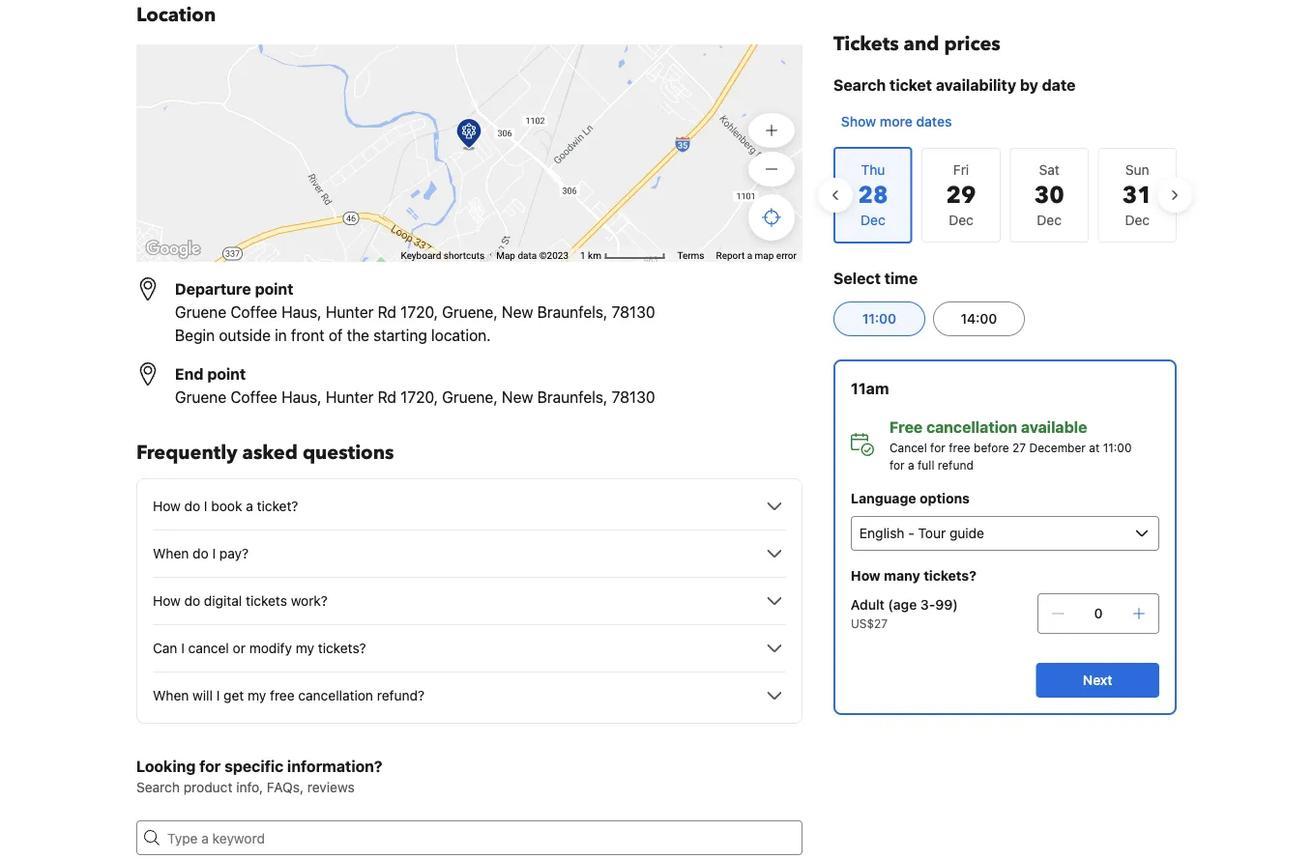 Task type: describe. For each thing, give the bounding box(es) containing it.
how do digital tickets work? button
[[153, 590, 786, 613]]

pay?
[[219, 546, 249, 562]]

info,
[[236, 780, 263, 796]]

free cancellation available cancel for free before 27 december at 11:00 for a full refund
[[890, 418, 1132, 472]]

braunfels, for departure point gruene coffee haus, hunter rd 1720, gruene, new braunfels, 78130 begin outside in front of the starting location.
[[537, 303, 608, 322]]

end
[[175, 365, 204, 383]]

dec for 29
[[949, 212, 974, 228]]

ticket
[[890, 76, 932, 94]]

frequently asked questions
[[136, 440, 394, 467]]

sun 31 dec
[[1122, 162, 1152, 228]]

how do i book a ticket? button
[[153, 495, 786, 518]]

rd for end
[[378, 388, 396, 407]]

i for get
[[216, 688, 220, 704]]

when will i get my free cancellation refund?
[[153, 688, 425, 704]]

hunter for departure
[[326, 303, 374, 322]]

1 horizontal spatial my
[[296, 641, 314, 657]]

before
[[974, 441, 1009, 454]]

language
[[851, 491, 916, 507]]

digital
[[204, 593, 242, 609]]

new for departure point gruene coffee haus, hunter rd 1720, gruene, new braunfels, 78130 begin outside in front of the starting location.
[[502, 303, 533, 322]]

when will i get my free cancellation refund? button
[[153, 685, 786, 708]]

km
[[588, 250, 601, 262]]

book
[[211, 498, 242, 514]]

options
[[920, 491, 970, 507]]

gruene for departure
[[175, 303, 226, 322]]

©2023
[[539, 250, 569, 262]]

work?
[[291, 593, 328, 609]]

11:00 inside free cancellation available cancel for free before 27 december at 11:00 for a full refund
[[1103, 441, 1132, 454]]

location.
[[431, 326, 491, 345]]

how do i book a ticket?
[[153, 498, 298, 514]]

0 vertical spatial search
[[833, 76, 886, 94]]

show more dates button
[[833, 104, 960, 139]]

language options
[[851, 491, 970, 507]]

report a map error
[[716, 250, 797, 262]]

asked
[[242, 440, 298, 467]]

location
[[136, 2, 216, 29]]

i for pay?
[[212, 546, 216, 562]]

can
[[153, 641, 177, 657]]

tickets
[[833, 31, 899, 58]]

29
[[946, 179, 976, 211]]

refund
[[938, 458, 974, 472]]

point for end
[[207, 365, 246, 383]]

front
[[291, 326, 325, 345]]

14:00
[[961, 311, 997, 327]]

a inside free cancellation available cancel for free before 27 december at 11:00 for a full refund
[[908, 458, 914, 472]]

adult
[[851, 597, 885, 613]]

terms link
[[677, 250, 704, 262]]

outside
[[219, 326, 271, 345]]

map
[[496, 250, 515, 262]]

in
[[275, 326, 287, 345]]

new for end point gruene coffee haus, hunter rd 1720, gruene, new braunfels, 78130
[[502, 388, 533, 407]]

map data ©2023
[[496, 250, 569, 262]]

cancellation inside dropdown button
[[298, 688, 373, 704]]

fri 29 dec
[[946, 162, 976, 228]]

dec for 30
[[1037, 212, 1062, 228]]

december
[[1029, 441, 1086, 454]]

starting
[[373, 326, 427, 345]]

available
[[1021, 418, 1087, 437]]

time
[[885, 269, 918, 288]]

27
[[1013, 441, 1026, 454]]

0
[[1094, 606, 1103, 622]]

free for will
[[270, 688, 295, 704]]

hunter for end
[[326, 388, 374, 407]]

i inside can i cancel or modify my tickets? dropdown button
[[181, 641, 185, 657]]

keyboard shortcuts button
[[401, 249, 485, 263]]

for inside looking for specific information? search product info, faqs, reviews
[[199, 758, 221, 776]]

report
[[716, 250, 745, 262]]

data
[[518, 250, 537, 262]]

show more dates
[[841, 114, 952, 130]]

questions
[[303, 440, 394, 467]]

when for when do i pay?
[[153, 546, 189, 562]]

tickets and prices
[[833, 31, 1001, 58]]

1 horizontal spatial tickets?
[[924, 568, 977, 584]]

report a map error link
[[716, 250, 797, 262]]

looking for specific information? search product info, faqs, reviews
[[136, 758, 382, 796]]

us$27
[[851, 617, 888, 630]]

date
[[1042, 76, 1076, 94]]

when do i pay?
[[153, 546, 249, 562]]

haus, for departure
[[281, 303, 322, 322]]

keyboard shortcuts
[[401, 250, 485, 262]]

search ticket availability by date
[[833, 76, 1076, 94]]

fri
[[953, 162, 969, 178]]

cancel
[[890, 441, 927, 454]]

faqs,
[[267, 780, 304, 796]]

rd for departure
[[378, 303, 396, 322]]

product
[[183, 780, 233, 796]]

tickets
[[246, 593, 287, 609]]



Task type: vqa. For each thing, say whether or not it's contained in the screenshot.
the Passable
no



Task type: locate. For each thing, give the bounding box(es) containing it.
haus, down front
[[281, 388, 322, 407]]

1 vertical spatial tickets?
[[318, 641, 366, 657]]

gruene, inside departure point gruene coffee haus, hunter rd 1720, gruene, new braunfels, 78130 begin outside in front of the starting location.
[[442, 303, 498, 322]]

gruene down end
[[175, 388, 226, 407]]

0 vertical spatial haus,
[[281, 303, 322, 322]]

how for how do digital tickets work?
[[153, 593, 181, 609]]

will
[[193, 688, 213, 704]]

gruene
[[175, 303, 226, 322], [175, 388, 226, 407]]

sun
[[1125, 162, 1149, 178]]

next
[[1083, 673, 1113, 689]]

i inside when will i get my free cancellation refund? dropdown button
[[216, 688, 220, 704]]

2 haus, from the top
[[281, 388, 322, 407]]

0 vertical spatial gruene
[[175, 303, 226, 322]]

1 vertical spatial 1720,
[[401, 388, 438, 407]]

sat
[[1039, 162, 1060, 178]]

hunter up questions
[[326, 388, 374, 407]]

gruene, for end point gruene coffee haus, hunter rd 1720, gruene, new braunfels, 78130
[[442, 388, 498, 407]]

2 horizontal spatial dec
[[1125, 212, 1150, 228]]

2 vertical spatial how
[[153, 593, 181, 609]]

0 horizontal spatial dec
[[949, 212, 974, 228]]

coffee for end
[[230, 388, 277, 407]]

1 when from the top
[[153, 546, 189, 562]]

coffee up frequently asked questions
[[230, 388, 277, 407]]

78130 for end point gruene coffee haus, hunter rd 1720, gruene, new braunfels, 78130
[[612, 388, 655, 407]]

1 vertical spatial 78130
[[612, 388, 655, 407]]

modify
[[249, 641, 292, 657]]

when for when will i get my free cancellation refund?
[[153, 688, 189, 704]]

gruene,
[[442, 303, 498, 322], [442, 388, 498, 407]]

1 vertical spatial do
[[193, 546, 209, 562]]

0 horizontal spatial a
[[246, 498, 253, 514]]

when
[[153, 546, 189, 562], [153, 688, 189, 704]]

search down looking at the left
[[136, 780, 180, 796]]

1 vertical spatial cancellation
[[298, 688, 373, 704]]

gruene inside departure point gruene coffee haus, hunter rd 1720, gruene, new braunfels, 78130 begin outside in front of the starting location.
[[175, 303, 226, 322]]

1 horizontal spatial free
[[949, 441, 971, 454]]

0 vertical spatial point
[[255, 280, 293, 298]]

select
[[833, 269, 881, 288]]

1 haus, from the top
[[281, 303, 322, 322]]

new
[[502, 303, 533, 322], [502, 388, 533, 407]]

by
[[1020, 76, 1038, 94]]

1 vertical spatial coffee
[[230, 388, 277, 407]]

free right get
[[270, 688, 295, 704]]

how up can
[[153, 593, 181, 609]]

2 1720, from the top
[[401, 388, 438, 407]]

dec inside sat 30 dec
[[1037, 212, 1062, 228]]

i
[[204, 498, 207, 514], [212, 546, 216, 562], [181, 641, 185, 657], [216, 688, 220, 704]]

0 vertical spatial cancellation
[[926, 418, 1017, 437]]

1 78130 from the top
[[612, 303, 655, 322]]

2 gruene from the top
[[175, 388, 226, 407]]

point inside departure point gruene coffee haus, hunter rd 1720, gruene, new braunfels, 78130 begin outside in front of the starting location.
[[255, 280, 293, 298]]

1 1720, from the top
[[401, 303, 438, 322]]

do for tickets
[[184, 593, 200, 609]]

hunter inside end point gruene coffee haus, hunter rd 1720, gruene, new braunfels, 78130
[[326, 388, 374, 407]]

1 horizontal spatial 11:00
[[1103, 441, 1132, 454]]

haus,
[[281, 303, 322, 322], [281, 388, 322, 407]]

1 vertical spatial when
[[153, 688, 189, 704]]

1 new from the top
[[502, 303, 533, 322]]

2 hunter from the top
[[326, 388, 374, 407]]

0 horizontal spatial my
[[248, 688, 266, 704]]

new inside end point gruene coffee haus, hunter rd 1720, gruene, new braunfels, 78130
[[502, 388, 533, 407]]

for down cancel
[[890, 458, 905, 472]]

1 vertical spatial point
[[207, 365, 246, 383]]

11:00 right the at
[[1103, 441, 1132, 454]]

of
[[329, 326, 343, 345]]

coffee for departure
[[230, 303, 277, 322]]

many
[[884, 568, 920, 584]]

do left the digital
[[184, 593, 200, 609]]

terms
[[677, 250, 704, 262]]

0 vertical spatial how
[[153, 498, 181, 514]]

how up adult
[[851, 568, 881, 584]]

gruene up begin at the top of page
[[175, 303, 226, 322]]

point up in on the left top of the page
[[255, 280, 293, 298]]

free
[[949, 441, 971, 454], [270, 688, 295, 704]]

shortcuts
[[444, 250, 485, 262]]

i left book
[[204, 498, 207, 514]]

1 vertical spatial haus,
[[281, 388, 322, 407]]

gruene, up location.
[[442, 303, 498, 322]]

haus, inside end point gruene coffee haus, hunter rd 1720, gruene, new braunfels, 78130
[[281, 388, 322, 407]]

0 vertical spatial a
[[747, 250, 752, 262]]

free for cancellation
[[949, 441, 971, 454]]

1 km
[[580, 250, 604, 262]]

more
[[880, 114, 913, 130]]

map
[[755, 250, 774, 262]]

0 horizontal spatial cancellation
[[298, 688, 373, 704]]

region
[[818, 139, 1192, 251]]

departure point gruene coffee haus, hunter rd 1720, gruene, new braunfels, 78130 begin outside in front of the starting location.
[[175, 280, 655, 345]]

the
[[347, 326, 369, 345]]

search inside looking for specific information? search product info, faqs, reviews
[[136, 780, 180, 796]]

dec down 30
[[1037, 212, 1062, 228]]

i right the will
[[216, 688, 220, 704]]

0 horizontal spatial search
[[136, 780, 180, 796]]

adult (age 3-99) us$27
[[851, 597, 958, 630]]

0 vertical spatial rd
[[378, 303, 396, 322]]

78130 inside end point gruene coffee haus, hunter rd 1720, gruene, new braunfels, 78130
[[612, 388, 655, 407]]

rd up the starting
[[378, 303, 396, 322]]

i inside when do i pay? 'dropdown button'
[[212, 546, 216, 562]]

point
[[255, 280, 293, 298], [207, 365, 246, 383]]

0 vertical spatial when
[[153, 546, 189, 562]]

tickets?
[[924, 568, 977, 584], [318, 641, 366, 657]]

for
[[930, 441, 946, 454], [890, 458, 905, 472], [199, 758, 221, 776]]

how
[[153, 498, 181, 514], [851, 568, 881, 584], [153, 593, 181, 609]]

prices
[[944, 31, 1001, 58]]

31
[[1122, 179, 1152, 211]]

i right can
[[181, 641, 185, 657]]

11:00
[[862, 311, 896, 327], [1103, 441, 1132, 454]]

coffee
[[230, 303, 277, 322], [230, 388, 277, 407]]

1 horizontal spatial search
[[833, 76, 886, 94]]

hunter inside departure point gruene coffee haus, hunter rd 1720, gruene, new braunfels, 78130 begin outside in front of the starting location.
[[326, 303, 374, 322]]

for up full
[[930, 441, 946, 454]]

gruene, inside end point gruene coffee haus, hunter rd 1720, gruene, new braunfels, 78130
[[442, 388, 498, 407]]

1 vertical spatial gruene
[[175, 388, 226, 407]]

2 when from the top
[[153, 688, 189, 704]]

3 dec from the left
[[1125, 212, 1150, 228]]

11:00 down select time
[[862, 311, 896, 327]]

region containing 29
[[818, 139, 1192, 251]]

tickets? up 99)
[[924, 568, 977, 584]]

or
[[233, 641, 246, 657]]

1 vertical spatial for
[[890, 458, 905, 472]]

my right get
[[248, 688, 266, 704]]

a left map
[[747, 250, 752, 262]]

error
[[776, 250, 797, 262]]

sat 30 dec
[[1034, 162, 1064, 228]]

2 horizontal spatial a
[[908, 458, 914, 472]]

0 vertical spatial 11:00
[[862, 311, 896, 327]]

when left the will
[[153, 688, 189, 704]]

information?
[[287, 758, 382, 776]]

0 vertical spatial hunter
[[326, 303, 374, 322]]

1720, for departure
[[401, 303, 438, 322]]

point inside end point gruene coffee haus, hunter rd 1720, gruene, new braunfels, 78130
[[207, 365, 246, 383]]

haus, inside departure point gruene coffee haus, hunter rd 1720, gruene, new braunfels, 78130 begin outside in front of the starting location.
[[281, 303, 322, 322]]

coffee up outside
[[230, 303, 277, 322]]

rd down the starting
[[378, 388, 396, 407]]

0 horizontal spatial free
[[270, 688, 295, 704]]

1720, down the starting
[[401, 388, 438, 407]]

get
[[223, 688, 244, 704]]

1 km button
[[574, 249, 672, 263]]

frequently
[[136, 440, 237, 467]]

0 vertical spatial free
[[949, 441, 971, 454]]

begin
[[175, 326, 215, 345]]

0 horizontal spatial tickets?
[[318, 641, 366, 657]]

1 coffee from the top
[[230, 303, 277, 322]]

1 rd from the top
[[378, 303, 396, 322]]

0 vertical spatial gruene,
[[442, 303, 498, 322]]

availability
[[936, 76, 1016, 94]]

do left pay?
[[193, 546, 209, 562]]

dec down 29
[[949, 212, 974, 228]]

1 vertical spatial braunfels,
[[537, 388, 608, 407]]

1 horizontal spatial for
[[890, 458, 905, 472]]

how down frequently
[[153, 498, 181, 514]]

0 vertical spatial tickets?
[[924, 568, 977, 584]]

a
[[747, 250, 752, 262], [908, 458, 914, 472], [246, 498, 253, 514]]

3-
[[920, 597, 935, 613]]

cancellation
[[926, 418, 1017, 437], [298, 688, 373, 704]]

1 vertical spatial how
[[851, 568, 881, 584]]

free inside dropdown button
[[270, 688, 295, 704]]

i left pay?
[[212, 546, 216, 562]]

gruene for end
[[175, 388, 226, 407]]

2 vertical spatial a
[[246, 498, 253, 514]]

can i cancel or modify my tickets?
[[153, 641, 366, 657]]

braunfels, for end point gruene coffee haus, hunter rd 1720, gruene, new braunfels, 78130
[[537, 388, 608, 407]]

hunter
[[326, 303, 374, 322], [326, 388, 374, 407]]

tickets? inside dropdown button
[[318, 641, 366, 657]]

1 vertical spatial free
[[270, 688, 295, 704]]

ticket?
[[257, 498, 298, 514]]

a left full
[[908, 458, 914, 472]]

1 gruene from the top
[[175, 303, 226, 322]]

point for departure
[[255, 280, 293, 298]]

1720, for end
[[401, 388, 438, 407]]

when left pay?
[[153, 546, 189, 562]]

Type a keyword field
[[160, 821, 803, 856]]

how do digital tickets work?
[[153, 593, 328, 609]]

and
[[904, 31, 939, 58]]

1
[[580, 250, 586, 262]]

hunter up the
[[326, 303, 374, 322]]

1 dec from the left
[[949, 212, 974, 228]]

0 vertical spatial new
[[502, 303, 533, 322]]

2 vertical spatial do
[[184, 593, 200, 609]]

1 vertical spatial rd
[[378, 388, 396, 407]]

1 horizontal spatial cancellation
[[926, 418, 1017, 437]]

rd inside departure point gruene coffee haus, hunter rd 1720, gruene, new braunfels, 78130 begin outside in front of the starting location.
[[378, 303, 396, 322]]

do inside 'dropdown button'
[[193, 546, 209, 562]]

my right the modify
[[296, 641, 314, 657]]

i inside how do i book a ticket? dropdown button
[[204, 498, 207, 514]]

dates
[[916, 114, 952, 130]]

google image
[[141, 237, 205, 262]]

78130 inside departure point gruene coffee haus, hunter rd 1720, gruene, new braunfels, 78130 begin outside in front of the starting location.
[[612, 303, 655, 322]]

1 hunter from the top
[[326, 303, 374, 322]]

gruene, for departure point gruene coffee haus, hunter rd 1720, gruene, new braunfels, 78130 begin outside in front of the starting location.
[[442, 303, 498, 322]]

0 vertical spatial my
[[296, 641, 314, 657]]

1 horizontal spatial point
[[255, 280, 293, 298]]

(age
[[888, 597, 917, 613]]

do
[[184, 498, 200, 514], [193, 546, 209, 562], [184, 593, 200, 609]]

2 vertical spatial for
[[199, 758, 221, 776]]

0 horizontal spatial point
[[207, 365, 246, 383]]

dec down 31
[[1125, 212, 1150, 228]]

0 horizontal spatial 11:00
[[862, 311, 896, 327]]

1 vertical spatial 11:00
[[1103, 441, 1132, 454]]

coffee inside end point gruene coffee haus, hunter rd 1720, gruene, new braunfels, 78130
[[230, 388, 277, 407]]

1 vertical spatial hunter
[[326, 388, 374, 407]]

cancellation inside free cancellation available cancel for free before 27 december at 11:00 for a full refund
[[926, 418, 1017, 437]]

2 horizontal spatial for
[[930, 441, 946, 454]]

1 braunfels, from the top
[[537, 303, 608, 322]]

refund?
[[377, 688, 425, 704]]

haus, for end
[[281, 388, 322, 407]]

0 vertical spatial do
[[184, 498, 200, 514]]

0 vertical spatial braunfels,
[[537, 303, 608, 322]]

1 vertical spatial gruene,
[[442, 388, 498, 407]]

1 vertical spatial my
[[248, 688, 266, 704]]

1720,
[[401, 303, 438, 322], [401, 388, 438, 407]]

free inside free cancellation available cancel for free before 27 december at 11:00 for a full refund
[[949, 441, 971, 454]]

departure
[[175, 280, 251, 298]]

coffee inside departure point gruene coffee haus, hunter rd 1720, gruene, new braunfels, 78130 begin outside in front of the starting location.
[[230, 303, 277, 322]]

can i cancel or modify my tickets? button
[[153, 637, 786, 660]]

cancel
[[188, 641, 229, 657]]

1 gruene, from the top
[[442, 303, 498, 322]]

gruene, down location.
[[442, 388, 498, 407]]

2 dec from the left
[[1037, 212, 1062, 228]]

at
[[1089, 441, 1100, 454]]

do for book
[[184, 498, 200, 514]]

dec for 31
[[1125, 212, 1150, 228]]

0 vertical spatial 78130
[[612, 303, 655, 322]]

new inside departure point gruene coffee haus, hunter rd 1720, gruene, new braunfels, 78130 begin outside in front of the starting location.
[[502, 303, 533, 322]]

2 78130 from the top
[[612, 388, 655, 407]]

point right end
[[207, 365, 246, 383]]

when do i pay? button
[[153, 542, 786, 566]]

a right book
[[246, 498, 253, 514]]

do left book
[[184, 498, 200, 514]]

2 braunfels, from the top
[[537, 388, 608, 407]]

for up product
[[199, 758, 221, 776]]

search
[[833, 76, 886, 94], [136, 780, 180, 796]]

i for book
[[204, 498, 207, 514]]

specific
[[224, 758, 284, 776]]

free up refund
[[949, 441, 971, 454]]

search up show
[[833, 76, 886, 94]]

78130
[[612, 303, 655, 322], [612, 388, 655, 407]]

braunfels, inside end point gruene coffee haus, hunter rd 1720, gruene, new braunfels, 78130
[[537, 388, 608, 407]]

how many tickets?
[[851, 568, 977, 584]]

11am
[[851, 380, 889, 398]]

how for how many tickets?
[[851, 568, 881, 584]]

99)
[[935, 597, 958, 613]]

dec inside sun 31 dec
[[1125, 212, 1150, 228]]

1 horizontal spatial dec
[[1037, 212, 1062, 228]]

how for how do i book a ticket?
[[153, 498, 181, 514]]

select time
[[833, 269, 918, 288]]

tickets? down work?
[[318, 641, 366, 657]]

reviews
[[307, 780, 355, 796]]

haus, up front
[[281, 303, 322, 322]]

full
[[918, 458, 935, 472]]

map region
[[63, 0, 806, 488]]

when inside when will i get my free cancellation refund? dropdown button
[[153, 688, 189, 704]]

dec inside fri 29 dec
[[949, 212, 974, 228]]

cancellation up before
[[926, 418, 1017, 437]]

0 vertical spatial 1720,
[[401, 303, 438, 322]]

1 vertical spatial search
[[136, 780, 180, 796]]

1720, up the starting
[[401, 303, 438, 322]]

a inside dropdown button
[[246, 498, 253, 514]]

1720, inside end point gruene coffee haus, hunter rd 1720, gruene, new braunfels, 78130
[[401, 388, 438, 407]]

0 vertical spatial for
[[930, 441, 946, 454]]

braunfels, inside departure point gruene coffee haus, hunter rd 1720, gruene, new braunfels, 78130 begin outside in front of the starting location.
[[537, 303, 608, 322]]

1720, inside departure point gruene coffee haus, hunter rd 1720, gruene, new braunfels, 78130 begin outside in front of the starting location.
[[401, 303, 438, 322]]

cancellation left "refund?"
[[298, 688, 373, 704]]

free
[[890, 418, 923, 437]]

rd inside end point gruene coffee haus, hunter rd 1720, gruene, new braunfels, 78130
[[378, 388, 396, 407]]

my
[[296, 641, 314, 657], [248, 688, 266, 704]]

1 vertical spatial new
[[502, 388, 533, 407]]

2 coffee from the top
[[230, 388, 277, 407]]

show
[[841, 114, 876, 130]]

when inside when do i pay? 'dropdown button'
[[153, 546, 189, 562]]

0 horizontal spatial for
[[199, 758, 221, 776]]

2 rd from the top
[[378, 388, 396, 407]]

0 vertical spatial coffee
[[230, 303, 277, 322]]

1 horizontal spatial a
[[747, 250, 752, 262]]

78130 for departure point gruene coffee haus, hunter rd 1720, gruene, new braunfels, 78130 begin outside in front of the starting location.
[[612, 303, 655, 322]]

2 new from the top
[[502, 388, 533, 407]]

1 vertical spatial a
[[908, 458, 914, 472]]

gruene inside end point gruene coffee haus, hunter rd 1720, gruene, new braunfels, 78130
[[175, 388, 226, 407]]

2 gruene, from the top
[[442, 388, 498, 407]]

do for pay?
[[193, 546, 209, 562]]



